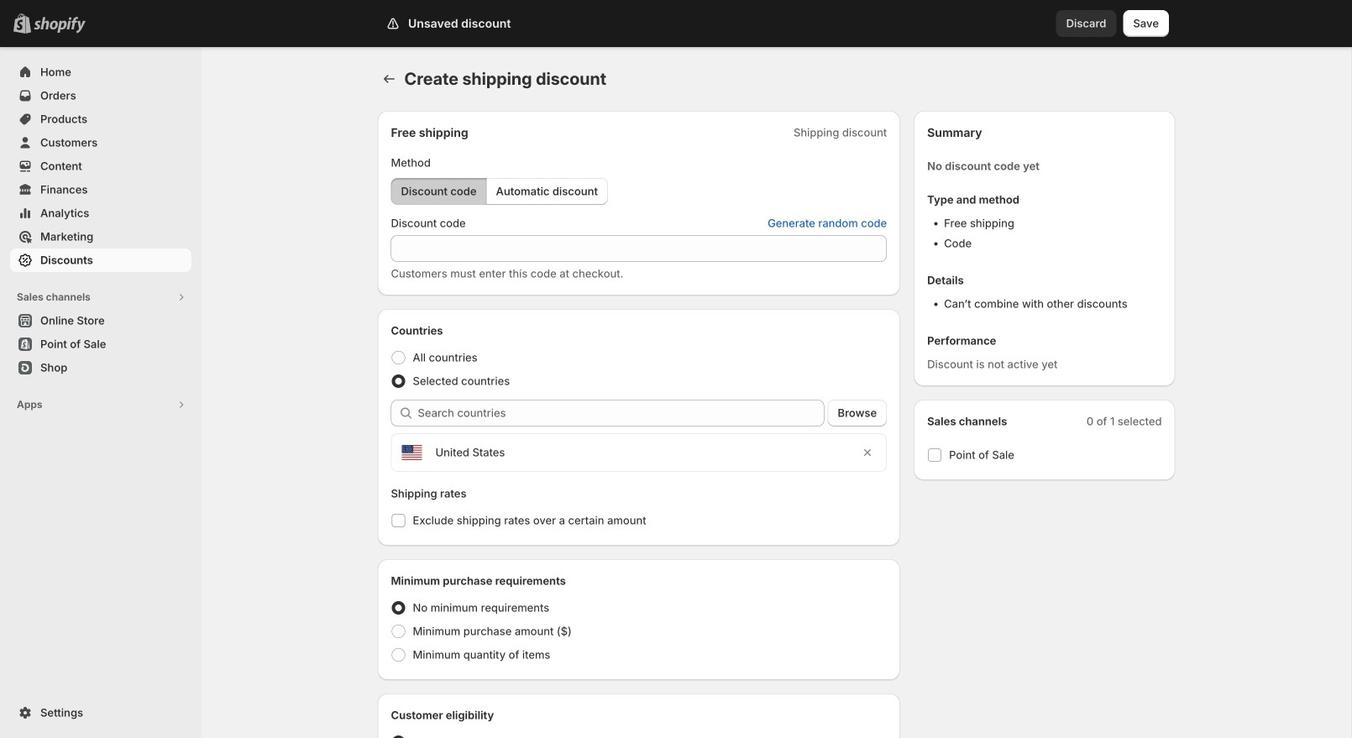 Task type: locate. For each thing, give the bounding box(es) containing it.
Search countries text field
[[418, 400, 825, 427]]

None text field
[[391, 235, 887, 262]]



Task type: vqa. For each thing, say whether or not it's contained in the screenshot.
Text Box
yes



Task type: describe. For each thing, give the bounding box(es) containing it.
shopify image
[[34, 17, 86, 33]]



